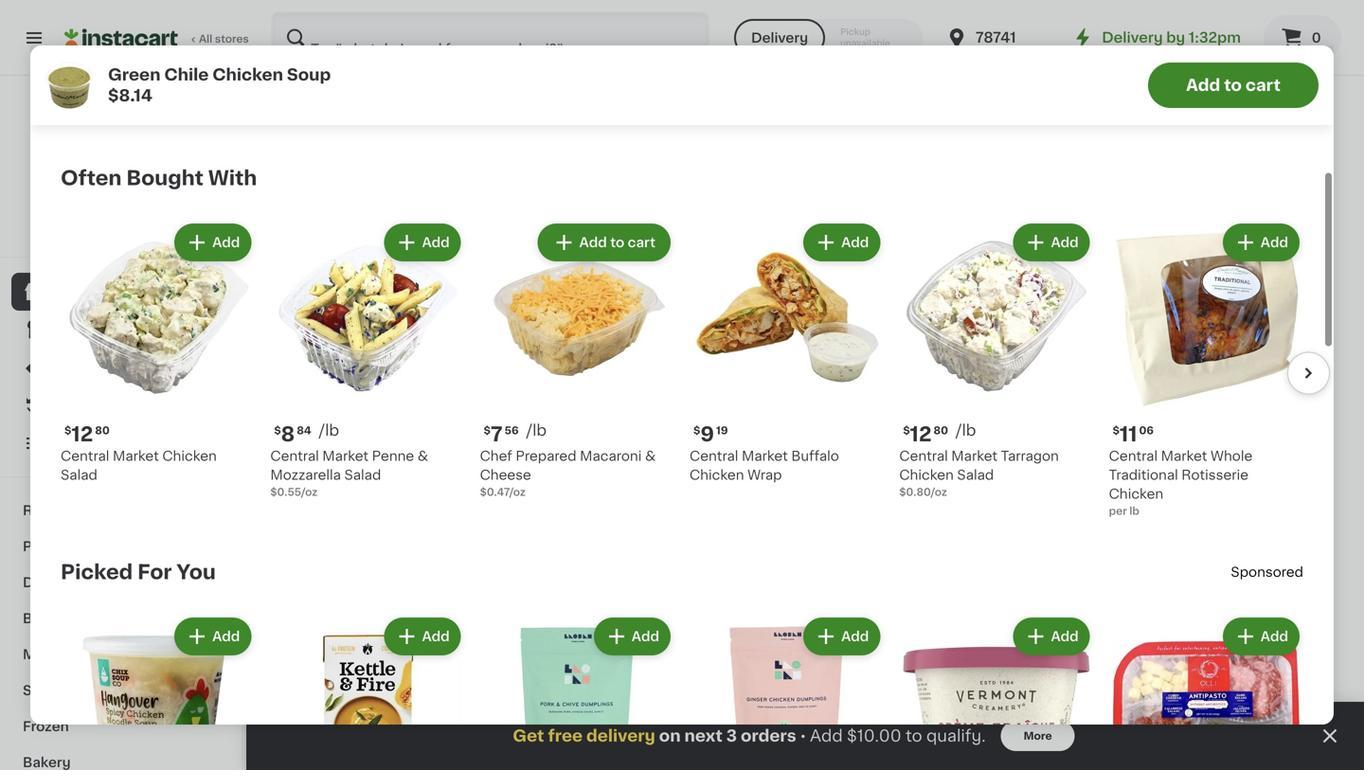 Task type: locate. For each thing, give the bounding box(es) containing it.
1 horizontal spatial salad
[[344, 468, 381, 482]]

central inside central market vegetable lasagna dinner for two
[[1165, 554, 1214, 567]]

cart inside the product "group"
[[628, 236, 655, 249]]

0 vertical spatial more
[[1164, 302, 1199, 315]]

salad inside central market penne & mozzarella salad $0.55/oz
[[344, 468, 381, 482]]

$ for $ 11 06
[[1113, 425, 1120, 436]]

8
[[281, 424, 295, 444]]

more for ready meals
[[1164, 302, 1199, 315]]

11
[[813, 231, 822, 242], [1120, 424, 1137, 444]]

view for ready meals
[[1128, 302, 1160, 315]]

$ left 84
[[274, 425, 281, 436]]

0 horizontal spatial 11
[[813, 231, 822, 242]]

0 vertical spatial 11
[[813, 231, 822, 242]]

dairy & eggs
[[23, 576, 111, 589]]

orleans
[[813, 194, 865, 207]]

market down $12.80 per pound 'element' at bottom right
[[951, 449, 998, 463]]

market for central market buffalo chicken wrap
[[742, 449, 788, 463]]

0 vertical spatial view
[[1128, 302, 1160, 315]]

old
[[661, 194, 685, 207]]

meat & seafood
[[23, 648, 133, 661]]

chicken up lb
[[1109, 487, 1163, 500]]

market down $8.84 per pound element
[[322, 449, 369, 463]]

central inside the central market chicken salad
[[61, 449, 109, 463]]

oz inside prime shrimp new orleans style bbq, shrimp & sauce 11 oz
[[824, 231, 837, 242]]

often
[[61, 168, 122, 188]]

12 up the $0.80/oz
[[910, 424, 932, 444]]

to
[[1224, 77, 1242, 93], [610, 236, 624, 249], [906, 728, 922, 744]]

vegan up $6.98 element
[[1218, 129, 1251, 140]]

item carousel region containing yogurt
[[284, 669, 1326, 770]]

central for central market chicken salad
[[61, 449, 109, 463]]

$ up lists
[[64, 425, 71, 436]]

11 left 06
[[1120, 424, 1137, 444]]

all stores
[[199, 34, 249, 44]]

/lb right 84
[[319, 423, 339, 438]]

central inside central market whole traditional rotisserie chicken per lb
[[1109, 449, 1158, 463]]

central up vegetable
[[1165, 554, 1214, 567]]

soup
[[287, 67, 331, 83]]

central down $ 9 19
[[690, 449, 738, 463]]

more down "24 fl oz"
[[1164, 302, 1199, 315]]

0 horizontal spatial 12
[[71, 424, 93, 444]]

3 /lb from the left
[[956, 423, 976, 438]]

market for central market
[[124, 189, 172, 202]]

chicken up the $0.80/oz
[[899, 468, 954, 482]]

view more for yogurt
[[1128, 681, 1199, 694]]

add to cart button down 1:32pm
[[1148, 63, 1319, 108]]

& left eggs
[[63, 576, 74, 589]]

view more button for ready meals
[[1120, 290, 1220, 328]]

1 horizontal spatial delivery
[[1102, 31, 1163, 45]]

$
[[64, 425, 71, 436], [693, 425, 700, 436], [274, 425, 281, 436], [484, 425, 491, 436], [903, 425, 910, 436], [1113, 425, 1120, 436]]

$ inside $ 9 19
[[693, 425, 700, 436]]

market inside central market vegetable lasagna dinner for two
[[1217, 554, 1263, 567]]

& right macaroni
[[645, 449, 656, 463]]

fl
[[1181, 231, 1188, 242]]

$ 8 84 /lb
[[274, 423, 339, 444]]

central market link
[[70, 99, 172, 205]]

treatment tracker modal dialog
[[246, 702, 1364, 770]]

oz right the fl
[[1191, 231, 1203, 242]]

view more button down dinner
[[1120, 669, 1220, 706]]

$ 9 19
[[693, 424, 728, 444]]

product group containing 11
[[1109, 220, 1303, 518]]

/lb right 56
[[526, 423, 547, 438]]

2 view more from the top
[[1128, 681, 1199, 694]]

2 80 from the left
[[934, 425, 948, 436]]

market inside the central market tarragon chicken salad $0.80/oz
[[951, 449, 998, 463]]

central up traditional
[[1109, 449, 1158, 463]]

nsored
[[1257, 566, 1303, 579]]

1 horizontal spatial add to cart button
[[1148, 63, 1319, 108]]

market inside central market penne & mozzarella salad $0.55/oz
[[322, 449, 369, 463]]

80 for $ 12 80 /lb
[[934, 425, 948, 436]]

candy
[[90, 684, 135, 697]]

1 horizontal spatial add to cart
[[1186, 77, 1281, 93]]

2 $ from the left
[[693, 425, 700, 436]]

$ left 06
[[1113, 425, 1120, 436]]

salad down $12.80 per pound 'element' at bottom right
[[957, 468, 994, 482]]

market up recipes link
[[113, 449, 159, 463]]

chef
[[480, 449, 512, 463]]

save
[[313, 238, 346, 251]]

for
[[1213, 592, 1231, 605]]

central down $ 12 80 /lb
[[899, 449, 948, 463]]

central for central market buffalo chicken wrap
[[690, 449, 738, 463]]

green
[[108, 67, 160, 83]]

item carousel region
[[61, 212, 1330, 553], [284, 290, 1326, 653], [284, 669, 1326, 770]]

add to cart button
[[1148, 63, 1319, 108], [540, 225, 669, 260]]

$ 12 80 /lb
[[903, 423, 976, 444]]

add to cart down jar
[[579, 236, 655, 249]]

4 $ from the left
[[484, 425, 491, 436]]

cart down mustard
[[628, 236, 655, 249]]

beverages link
[[11, 601, 230, 637]]

1 horizontal spatial /lb
[[526, 423, 547, 438]]

central market vegetable lasagna dinner for two button
[[1165, 358, 1326, 608]]

/lb inside $ 12 80 /lb
[[956, 423, 976, 438]]

market for central market vegetable lasagna dinner for two
[[1217, 554, 1263, 567]]

80 up the central market tarragon chicken salad $0.80/oz
[[934, 425, 948, 436]]

meat & seafood link
[[11, 637, 230, 673]]

$8.84 per pound element
[[270, 422, 465, 446]]

salad
[[61, 468, 97, 482], [344, 468, 381, 482], [957, 468, 994, 482]]

1 vertical spatial cart
[[628, 236, 655, 249]]

central for central market vegetable lasagna dinner for two
[[1165, 554, 1214, 567]]

instacart logo image
[[64, 27, 178, 49]]

mustard
[[637, 213, 691, 226]]

1 vertical spatial add to cart button
[[540, 225, 669, 260]]

more
[[1164, 302, 1199, 315], [1164, 681, 1199, 694]]

chicken inside central market whole traditional rotisserie chicken per lb
[[1109, 487, 1163, 500]]

view more down 24
[[1128, 302, 1199, 315]]

1 horizontal spatial vegan
[[1218, 129, 1251, 140]]

product group containing 8
[[270, 220, 465, 500]]

2 vegan from the left
[[1218, 129, 1251, 140]]

central inside central market penne & mozzarella salad $0.55/oz
[[270, 449, 319, 463]]

yogurt
[[284, 678, 355, 697]]

/lb up the central market tarragon chicken salad $0.80/oz
[[956, 423, 976, 438]]

1 vertical spatial view more
[[1128, 681, 1199, 694]]

delivery inside button
[[751, 31, 808, 45]]

12 up the central market chicken salad at the bottom of the page
[[71, 424, 93, 444]]

buffalo
[[791, 449, 839, 463]]

$0.80/oz
[[899, 487, 947, 497]]

2 horizontal spatial salad
[[957, 468, 994, 482]]

0 horizontal spatial add to cart
[[579, 236, 655, 249]]

central
[[70, 189, 120, 202], [61, 449, 109, 463], [690, 449, 738, 463], [270, 449, 319, 463], [899, 449, 948, 463], [1109, 449, 1158, 463], [1165, 554, 1214, 567]]

0 vertical spatial sponsored badge image
[[813, 246, 870, 257]]

more for yogurt
[[1164, 681, 1199, 694]]

cart
[[1246, 77, 1281, 93], [628, 236, 655, 249]]

& inside chef prepared macaroni & cheese $0.47/oz
[[645, 449, 656, 463]]

produce link
[[11, 529, 230, 565]]

5 $ from the left
[[903, 425, 910, 436]]

add to cart button down jar
[[540, 225, 669, 260]]

& right meat
[[61, 648, 72, 661]]

add
[[1186, 77, 1220, 93], [212, 236, 240, 249], [422, 236, 450, 249], [579, 236, 607, 249], [841, 236, 869, 249], [1051, 236, 1079, 249], [1261, 236, 1288, 249], [402, 374, 430, 387], [579, 374, 606, 387], [931, 374, 959, 387], [1107, 374, 1135, 387], [1283, 374, 1311, 387], [212, 630, 240, 643], [422, 630, 450, 643], [632, 630, 659, 643], [841, 630, 869, 643], [1051, 630, 1079, 643], [1261, 630, 1288, 643], [810, 728, 843, 744]]

tarragon
[[1001, 449, 1059, 463]]

0 vertical spatial view more button
[[1120, 290, 1220, 328]]

0 horizontal spatial salad
[[61, 468, 97, 482]]

oz down orleans
[[824, 231, 837, 242]]

0 horizontal spatial delivery
[[751, 31, 808, 45]]

prime
[[813, 175, 851, 188]]

central for central market penne & mozzarella salad $0.55/oz
[[270, 449, 319, 463]]

product group containing prime shrimp new orleans style bbq, shrimp & sauce
[[813, 0, 974, 261]]

market inside central market buffalo chicken wrap
[[742, 449, 788, 463]]

market inside the central market chicken salad
[[113, 449, 159, 463]]

central up mozzarella in the left bottom of the page
[[270, 449, 319, 463]]

$ inside $ 12 80
[[64, 425, 71, 436]]

$ up the $0.80/oz
[[903, 425, 910, 436]]

0 horizontal spatial cart
[[628, 236, 655, 249]]

get free delivery on next 3 orders • add $10.00 to qualify.
[[513, 728, 986, 744]]

central inside central market buffalo chicken wrap
[[690, 449, 738, 463]]

0 horizontal spatial 80
[[95, 425, 110, 436]]

$0.47/oz
[[480, 487, 526, 497]]

12 for $ 12 80
[[71, 424, 93, 444]]

80
[[95, 425, 110, 436], [934, 425, 948, 436]]

salad down lists
[[61, 468, 97, 482]]

& inside central market penne & mozzarella salad $0.55/oz
[[418, 449, 428, 463]]

1 salad from the left
[[61, 468, 97, 482]]

dairy & eggs link
[[11, 565, 230, 601]]

all stores link
[[64, 11, 250, 64]]

shrimp
[[855, 175, 902, 188], [813, 213, 860, 226]]

2 sponsored badge image from the top
[[813, 606, 870, 616]]

1 view more from the top
[[1128, 302, 1199, 315]]

0 horizontal spatial oz
[[824, 231, 837, 242]]

$ left 56
[[484, 425, 491, 436]]

prepared
[[516, 449, 576, 463]]

shop link
[[11, 273, 230, 311]]

whole
[[1211, 449, 1253, 463]]

sponsored badge image
[[813, 246, 870, 257], [813, 606, 870, 616]]

product group containing edmond fallot stone jar old fashioned grain mustard
[[637, 0, 798, 229]]

more down dinner
[[1164, 681, 1199, 694]]

/lb inside $ 7 56 /lb
[[526, 423, 547, 438]]

None search field
[[271, 11, 709, 64]]

12 inside $ 12 80 /lb
[[910, 424, 932, 444]]

06
[[1139, 425, 1154, 436]]

add to cart inside the product "group"
[[579, 236, 655, 249]]

1 vertical spatial view
[[1128, 681, 1160, 694]]

view more button down 24
[[1120, 290, 1220, 328]]

1 view from the top
[[1128, 302, 1160, 315]]

1:32pm
[[1189, 31, 1241, 45]]

edmond fallot stone jar old fashioned grain mustard
[[637, 175, 796, 226]]

view more button for yogurt
[[1120, 669, 1220, 706]]

recipes
[[23, 504, 78, 517]]

6 $ from the left
[[1113, 425, 1120, 436]]

& down style
[[863, 213, 874, 226]]

2 12 from the left
[[910, 424, 932, 444]]

0 vertical spatial add to cart
[[1186, 77, 1281, 93]]

chicken
[[212, 67, 283, 83], [162, 449, 217, 463], [690, 468, 744, 482], [899, 468, 954, 482], [1109, 487, 1163, 500]]

2 /lb from the left
[[526, 423, 547, 438]]

central for central market tarragon chicken salad $0.80/oz
[[899, 449, 948, 463]]

$0.55/oz
[[270, 487, 318, 497]]

1 more from the top
[[1164, 302, 1199, 315]]

vegan
[[359, 129, 392, 140], [1218, 129, 1251, 140]]

1 horizontal spatial oz
[[1191, 231, 1203, 242]]

salad inside the central market tarragon chicken salad $0.80/oz
[[957, 468, 994, 482]]

by
[[1166, 31, 1185, 45]]

$ inside $ 8 84 /lb
[[274, 425, 281, 436]]

80 inside $ 12 80
[[95, 425, 110, 436]]

1 /lb from the left
[[319, 423, 339, 438]]

shrimp down orleans
[[813, 213, 860, 226]]

central down often
[[70, 189, 120, 202]]

delivery
[[586, 728, 655, 744]]

$ left 19
[[693, 425, 700, 436]]

recipes link
[[11, 493, 230, 529]]

cart down 0 'button'
[[1246, 77, 1281, 93]]

beverages
[[23, 612, 95, 625]]

product group containing 7
[[480, 220, 674, 500]]

1 vertical spatial more
[[1164, 681, 1199, 694]]

$7.56 per pound element
[[480, 422, 674, 446]]

market for central market whole traditional rotisserie chicken per lb
[[1161, 449, 1207, 463]]

0 vertical spatial view more
[[1128, 302, 1199, 315]]

chicken down $ 9 19
[[690, 468, 744, 482]]

/lb inside $ 8 84 /lb
[[319, 423, 339, 438]]

1 vertical spatial view more button
[[1120, 669, 1220, 706]]

1 horizontal spatial 80
[[934, 425, 948, 436]]

snacks & candy link
[[11, 673, 230, 709]]

1 vertical spatial to
[[610, 236, 624, 249]]

1 oz from the left
[[824, 231, 837, 242]]

market up wrap on the bottom of page
[[742, 449, 788, 463]]

market up lasagna
[[1217, 554, 1263, 567]]

$ for $ 12 80
[[64, 425, 71, 436]]

80 inside $ 12 80 /lb
[[934, 425, 948, 436]]

market up "rotisserie"
[[1161, 449, 1207, 463]]

2 more from the top
[[1164, 681, 1199, 694]]

& inside prime shrimp new orleans style bbq, shrimp & sauce 11 oz
[[863, 213, 874, 226]]

central market logo image
[[79, 99, 162, 182]]

central inside the central market tarragon chicken salad $0.80/oz
[[899, 449, 948, 463]]

central for central market whole traditional rotisserie chicken per lb
[[1109, 449, 1158, 463]]

2 view more button from the top
[[1120, 669, 1220, 706]]

salad down penne at the bottom of the page
[[344, 468, 381, 482]]

1 80 from the left
[[95, 425, 110, 436]]

1 $ from the left
[[64, 425, 71, 436]]

0 vertical spatial cart
[[1246, 77, 1281, 93]]

1 12 from the left
[[71, 424, 93, 444]]

jar
[[637, 194, 658, 207]]

ready meals
[[284, 299, 419, 319]]

$ inside $ 12 80 /lb
[[903, 425, 910, 436]]

3 $ from the left
[[274, 425, 281, 436]]

market down often bought with
[[124, 189, 172, 202]]

2 horizontal spatial /lb
[[956, 423, 976, 438]]

1 view more button from the top
[[1120, 290, 1220, 328]]

market inside central market whole traditional rotisserie chicken per lb
[[1161, 449, 1207, 463]]

chicken down stores on the top left of the page
[[212, 67, 283, 83]]

central down $ 12 80
[[61, 449, 109, 463]]

$ inside $ 7 56 /lb
[[484, 425, 491, 436]]

$ for $ 12 80 /lb
[[903, 425, 910, 436]]

add to cart button inside the product "group"
[[540, 225, 669, 260]]

3 salad from the left
[[957, 468, 994, 482]]

2 salad from the left
[[344, 468, 381, 482]]

2 oz from the left
[[1191, 231, 1203, 242]]

& inside dairy & eggs link
[[63, 576, 74, 589]]

shrimp up style
[[855, 175, 902, 188]]

view more down dinner
[[1128, 681, 1199, 694]]

1 vertical spatial sponsored badge image
[[813, 606, 870, 616]]

2 view from the top
[[1128, 681, 1160, 694]]

spo nsored
[[1231, 566, 1303, 579]]

all
[[199, 34, 212, 44]]

product group containing organic
[[1165, 0, 1326, 244]]

1 horizontal spatial to
[[906, 728, 922, 744]]

you
[[176, 562, 216, 582]]

11 down orleans
[[813, 231, 822, 242]]

$ for $ 7 56 /lb
[[484, 425, 491, 436]]

snacks
[[23, 684, 72, 697]]

chicken up recipes link
[[162, 449, 217, 463]]

picked for you
[[61, 562, 216, 582]]

for
[[137, 562, 172, 582]]

0 horizontal spatial vegan
[[359, 129, 392, 140]]

1 vertical spatial add to cart
[[579, 236, 655, 249]]

view
[[1128, 302, 1160, 315], [1128, 681, 1160, 694]]

2 vertical spatial to
[[906, 728, 922, 744]]

$ inside $ 11 06
[[1113, 425, 1120, 436]]

0 horizontal spatial add to cart button
[[540, 225, 669, 260]]

item carousel region containing 12
[[61, 212, 1330, 553]]

0 vertical spatial to
[[1224, 77, 1242, 93]]

$ 12 80
[[64, 424, 110, 444]]

add to cart down 1:32pm
[[1186, 77, 1281, 93]]

chile
[[164, 67, 209, 83]]

0 horizontal spatial /lb
[[319, 423, 339, 438]]

& right penne at the bottom of the page
[[418, 449, 428, 463]]

product group
[[284, 0, 445, 263], [460, 0, 621, 210], [637, 0, 798, 229], [813, 0, 974, 261], [1165, 0, 1326, 244], [61, 220, 255, 484], [270, 220, 465, 500], [480, 220, 674, 500], [690, 220, 884, 484], [899, 220, 1094, 500], [1109, 220, 1303, 518], [284, 358, 445, 589], [460, 358, 621, 589], [813, 358, 974, 621], [989, 358, 1150, 570], [1165, 358, 1326, 608], [61, 614, 255, 770], [270, 614, 465, 770], [480, 614, 674, 770], [690, 614, 884, 770], [899, 614, 1094, 770], [1109, 614, 1303, 770], [460, 737, 621, 770], [637, 737, 798, 770], [813, 737, 974, 770], [989, 737, 1150, 770]]

1 horizontal spatial 11
[[1120, 424, 1137, 444]]

1 horizontal spatial cart
[[1246, 77, 1281, 93]]

& left candy
[[75, 684, 87, 697]]

1 horizontal spatial 12
[[910, 424, 932, 444]]

vegan right free
[[359, 129, 392, 140]]

80 up the central market chicken salad at the bottom of the page
[[95, 425, 110, 436]]



Task type: vqa. For each thing, say whether or not it's contained in the screenshot.
team inside Still Need Help? Our Instacart Customer Experience Team Is Here To Help.
no



Task type: describe. For each thing, give the bounding box(es) containing it.
delivery for delivery by 1:32pm
[[1102, 31, 1163, 45]]

80 for $ 12 80
[[95, 425, 110, 436]]

prime shrimp new orleans style bbq, shrimp & sauce 11 oz
[[813, 175, 939, 242]]

central market whole traditional rotisserie chicken per lb
[[1109, 449, 1253, 516]]

central market buffalo chicken wrap
[[690, 449, 839, 482]]

penne
[[372, 449, 414, 463]]

19
[[716, 425, 728, 436]]

& inside meat & seafood link
[[61, 648, 72, 661]]

$10.00
[[847, 728, 901, 744]]

delivery for delivery
[[751, 31, 808, 45]]

$1.00
[[349, 238, 386, 251]]

fallot
[[696, 175, 732, 188]]

9
[[700, 424, 714, 444]]

sauce
[[877, 213, 919, 226]]

0
[[1312, 31, 1321, 45]]

central market penne & mozzarella salad $0.55/oz
[[270, 449, 428, 497]]

qualify.
[[926, 728, 986, 744]]

cheese
[[480, 468, 531, 482]]

bbq,
[[906, 194, 939, 207]]

product group containing 9
[[690, 220, 884, 484]]

product group containing save $1.00
[[284, 0, 445, 263]]

shop
[[53, 285, 88, 298]]

lists link
[[11, 424, 230, 462]]

0 vertical spatial add to cart button
[[1148, 63, 1319, 108]]

/lb for 12
[[956, 423, 976, 438]]

organic vegan
[[1167, 129, 1251, 140]]

central market vegetable lasagna dinner for two
[[1165, 554, 1292, 605]]

0 vertical spatial shrimp
[[855, 175, 902, 188]]

delivery by 1:32pm link
[[1072, 27, 1241, 49]]

100%
[[48, 230, 77, 240]]

7
[[491, 424, 503, 444]]

3
[[726, 728, 737, 744]]

$ for $ 8 84 /lb
[[274, 425, 281, 436]]

view for yogurt
[[1128, 681, 1160, 694]]

•
[[800, 728, 806, 743]]

central market
[[70, 189, 172, 202]]

$6.98 element
[[1165, 148, 1326, 172]]

$ 11 06
[[1113, 424, 1154, 444]]

seafood
[[75, 648, 133, 661]]

macaroni
[[580, 449, 642, 463]]

100% satisfaction guarantee
[[48, 230, 201, 240]]

market for central market tarragon chicken salad $0.80/oz
[[951, 449, 998, 463]]

per
[[1109, 506, 1127, 516]]

often bought with
[[61, 168, 257, 188]]

fashioned
[[688, 194, 757, 207]]

stores
[[215, 34, 249, 44]]

guarantee
[[146, 230, 201, 240]]

salad inside the central market chicken salad
[[61, 468, 97, 482]]

2 horizontal spatial to
[[1224, 77, 1242, 93]]

$12.80 per pound element
[[899, 422, 1094, 446]]

/lb for 8
[[319, 423, 339, 438]]

spo
[[1231, 566, 1257, 579]]

1 vertical spatial shrimp
[[813, 213, 860, 226]]

edmond
[[637, 175, 692, 188]]

with
[[208, 168, 257, 188]]

picked
[[61, 562, 133, 582]]

item carousel region containing ready meals
[[284, 290, 1326, 653]]

add inside treatment tracker modal dialog
[[810, 728, 843, 744]]

lasagna
[[1236, 573, 1292, 586]]

on
[[659, 728, 681, 744]]

orders
[[741, 728, 796, 744]]

12 for $ 12 80 /lb
[[910, 424, 932, 444]]

78741 button
[[945, 11, 1059, 64]]

free
[[548, 728, 583, 744]]

lists
[[53, 437, 86, 450]]

24 fl oz
[[1165, 231, 1203, 242]]

$ for $ 9 19
[[693, 425, 700, 436]]

gluten-free vegan
[[286, 129, 392, 140]]

central for central market
[[70, 189, 120, 202]]

1 vertical spatial 11
[[1120, 424, 1137, 444]]

bought
[[126, 168, 203, 188]]

chicken inside the central market chicken salad
[[162, 449, 217, 463]]

save $1.00
[[313, 238, 386, 251]]

100% satisfaction guarantee button
[[29, 224, 212, 242]]

84
[[297, 425, 311, 436]]

new
[[905, 175, 935, 188]]

market for central market penne & mozzarella salad $0.55/oz
[[322, 449, 369, 463]]

green chile chicken soup $8.14
[[108, 67, 331, 104]]

& inside the snacks & candy link
[[75, 684, 87, 697]]

/lb for 7
[[526, 423, 547, 438]]

vegetable
[[1165, 573, 1233, 586]]

central market tarragon chicken salad $0.80/oz
[[899, 449, 1059, 497]]

bakery link
[[11, 745, 230, 770]]

snacks & candy
[[23, 684, 135, 697]]

wrap
[[747, 468, 782, 482]]

bakery
[[23, 756, 71, 769]]

chicken inside green chile chicken soup $8.14
[[212, 67, 283, 83]]

to inside treatment tracker modal dialog
[[906, 728, 922, 744]]

two
[[1235, 592, 1262, 605]]

traditional
[[1109, 468, 1178, 482]]

chicken inside the central market tarragon chicken salad $0.80/oz
[[899, 468, 954, 482]]

meat
[[23, 648, 58, 661]]

style
[[868, 194, 902, 207]]

market for central market chicken salad
[[113, 449, 159, 463]]

11 inside prime shrimp new orleans style bbq, shrimp & sauce 11 oz
[[813, 231, 822, 242]]

satisfaction
[[80, 230, 143, 240]]

frozen
[[23, 720, 69, 733]]

1 sponsored badge image from the top
[[813, 246, 870, 257]]

view more for ready meals
[[1128, 302, 1199, 315]]

get
[[513, 728, 544, 744]]

dairy
[[23, 576, 60, 589]]

chicken inside central market buffalo chicken wrap
[[690, 468, 744, 482]]

$8.14
[[108, 88, 152, 104]]

0 horizontal spatial to
[[610, 236, 624, 249]]

service type group
[[734, 19, 923, 57]]

free
[[327, 129, 351, 140]]

save $1.00 button
[[284, 229, 445, 263]]

0 button
[[1264, 15, 1341, 61]]

more button
[[1001, 721, 1075, 751]]

78741
[[976, 31, 1016, 45]]

more
[[1024, 731, 1052, 741]]

stone
[[735, 175, 775, 188]]

1 vegan from the left
[[359, 129, 392, 140]]



